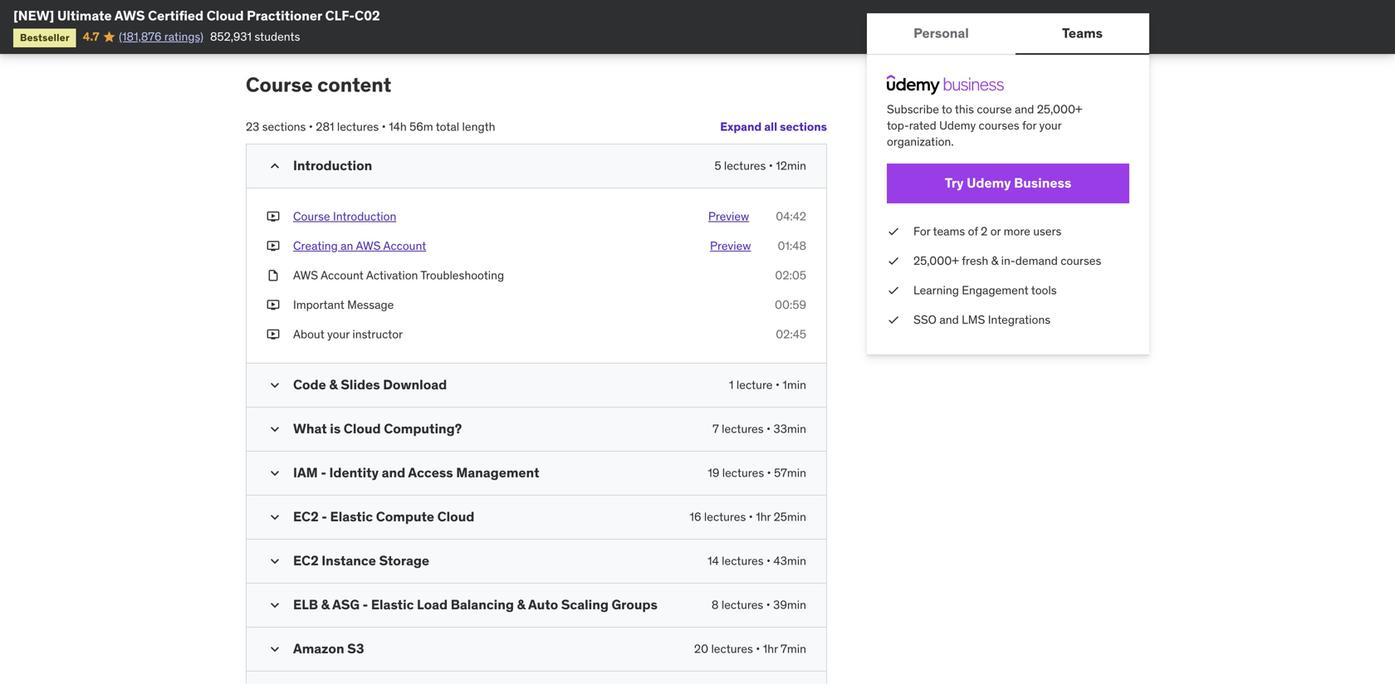 Task type: describe. For each thing, give the bounding box(es) containing it.
try udemy business link
[[887, 163, 1130, 203]]

7 lectures • 33min
[[713, 421, 807, 436]]

about your instructor
[[293, 327, 403, 342]]

14
[[708, 554, 719, 568]]

[new] ultimate aws certified cloud practitioner clf-c02
[[13, 7, 380, 24]]

852,931
[[210, 29, 252, 44]]

43min
[[774, 554, 807, 568]]

of
[[968, 224, 978, 239]]

2 vertical spatial -
[[363, 596, 368, 613]]

sso and lms integrations
[[914, 312, 1051, 327]]

important
[[293, 297, 345, 312]]

course content
[[246, 72, 392, 97]]

• left 14h 56m
[[382, 119, 386, 134]]

0 horizontal spatial account
[[321, 268, 364, 283]]

personal button
[[867, 13, 1016, 53]]

total
[[436, 119, 460, 134]]

cloud for compute
[[437, 508, 475, 525]]

auto
[[528, 596, 558, 613]]

demand
[[1016, 253, 1058, 268]]

small image for code
[[267, 377, 283, 394]]

an
[[341, 238, 353, 253]]

storage
[[379, 552, 430, 569]]

04:42
[[776, 209, 807, 224]]

lectures for amazon s3
[[712, 642, 753, 657]]

creating an aws account
[[293, 238, 426, 253]]

- for iam
[[321, 464, 326, 481]]

creating an aws account button
[[293, 238, 426, 254]]

iam
[[293, 464, 318, 481]]

1min
[[783, 377, 807, 392]]

computing?
[[384, 420, 462, 437]]

instance
[[322, 552, 376, 569]]

02:05
[[775, 268, 807, 283]]

• left 281
[[309, 119, 313, 134]]

courses inside subscribe to this course and 25,000+ top‑rated udemy courses for your organization.
[[979, 118, 1020, 133]]

1 horizontal spatial courses
[[1061, 253, 1102, 268]]

udemy inside subscribe to this course and 25,000+ top‑rated udemy courses for your organization.
[[940, 118, 976, 133]]

course introduction button
[[293, 208, 397, 225]]

learning engagement tools
[[914, 283, 1057, 298]]

small image for introduction
[[267, 158, 283, 174]]

33min
[[774, 421, 807, 436]]

introduction inside button
[[333, 209, 397, 224]]

0 vertical spatial elastic
[[330, 508, 373, 525]]

tools
[[1032, 283, 1057, 298]]

lectures right 281
[[337, 119, 379, 134]]

troubleshooting
[[421, 268, 504, 283]]

preview for 04:42
[[709, 209, 750, 224]]

balancing
[[451, 596, 514, 613]]

02:45
[[776, 327, 807, 342]]

• for code & slides download
[[776, 377, 780, 392]]

all
[[765, 119, 778, 134]]

ratings)
[[164, 29, 204, 44]]

or
[[991, 224, 1001, 239]]

lecture
[[737, 377, 773, 392]]

expand all sections button
[[720, 110, 827, 144]]

57min
[[774, 465, 807, 480]]

fresh
[[962, 253, 989, 268]]

01:48
[[778, 238, 807, 253]]

expand
[[720, 119, 762, 134]]

- for ec2
[[322, 508, 327, 525]]

cloud for certified
[[207, 7, 244, 24]]

1 vertical spatial 25,000+
[[914, 253, 959, 268]]

• for iam - identity and access management
[[767, 465, 772, 480]]

account inside button
[[383, 238, 426, 253]]

8 lectures • 39min
[[712, 598, 807, 612]]

• for ec2 - elastic compute cloud
[[749, 509, 753, 524]]

elb
[[293, 596, 318, 613]]

• for elb & asg - elastic load balancing & auto scaling groups
[[766, 598, 771, 612]]

for
[[1023, 118, 1037, 133]]

clf-
[[325, 7, 355, 24]]

groups
[[612, 596, 658, 613]]

important message
[[293, 297, 394, 312]]

expand all sections
[[720, 119, 827, 134]]

lectures for ec2 - elastic compute cloud
[[704, 509, 746, 524]]

xsmall image left course introduction button
[[267, 208, 280, 225]]

content
[[317, 72, 392, 97]]

1 horizontal spatial and
[[940, 312, 959, 327]]

this
[[955, 102, 974, 117]]

39min
[[774, 598, 807, 612]]

sections inside dropdown button
[[780, 119, 827, 134]]

25,000+ inside subscribe to this course and 25,000+ top‑rated udemy courses for your organization.
[[1037, 102, 1083, 117]]

c02
[[355, 7, 380, 24]]

personal
[[914, 24, 969, 41]]

about
[[293, 327, 325, 342]]

• for what is cloud computing?
[[767, 421, 771, 436]]

users
[[1034, 224, 1062, 239]]

course
[[977, 102, 1012, 117]]

small image for amazon
[[267, 641, 283, 658]]

teams
[[933, 224, 966, 239]]

ultimate
[[57, 7, 112, 24]]

top‑rated
[[887, 118, 937, 133]]

elb & asg - elastic load balancing & auto scaling groups
[[293, 596, 658, 613]]

instructor
[[353, 327, 403, 342]]

small image for iam
[[267, 465, 283, 482]]

1
[[729, 377, 734, 392]]

creating
[[293, 238, 338, 253]]

more
[[1004, 224, 1031, 239]]

lectures for what is cloud computing?
[[722, 421, 764, 436]]

small image for elb & asg - elastic load balancing & auto scaling groups
[[267, 597, 283, 614]]

access
[[408, 464, 453, 481]]

2
[[981, 224, 988, 239]]

bestseller
[[20, 31, 70, 44]]

is
[[330, 420, 341, 437]]

20
[[694, 642, 709, 657]]

code
[[293, 376, 326, 393]]

business
[[1014, 175, 1072, 192]]

19
[[708, 465, 720, 480]]

aws for an
[[356, 238, 381, 253]]



Task type: locate. For each thing, give the bounding box(es) containing it.
1hr for amazon s3
[[763, 642, 778, 657]]

your inside subscribe to this course and 25,000+ top‑rated udemy courses for your organization.
[[1040, 118, 1062, 133]]

1 vertical spatial ec2
[[293, 552, 319, 569]]

0 vertical spatial aws
[[115, 7, 145, 24]]

• left '12min'
[[769, 158, 773, 173]]

12min
[[776, 158, 807, 173]]

lectures right 5
[[724, 158, 766, 173]]

aws up the '(181,876' on the top left of page
[[115, 7, 145, 24]]

nasdaq image
[[260, 7, 356, 39]]

0 horizontal spatial aws
[[115, 7, 145, 24]]

(181,876 ratings)
[[119, 29, 204, 44]]

20 lectures • 1hr 7min
[[694, 642, 807, 657]]

teams button
[[1016, 13, 1150, 53]]

852,931 students
[[210, 29, 300, 44]]

4 small image from the top
[[267, 553, 283, 570]]

1 horizontal spatial cloud
[[344, 420, 381, 437]]

aws inside button
[[356, 238, 381, 253]]

1 vertical spatial 1hr
[[763, 642, 778, 657]]

ec2 for ec2 - elastic compute cloud
[[293, 508, 319, 525]]

courses right demand
[[1061, 253, 1102, 268]]

2 vertical spatial cloud
[[437, 508, 475, 525]]

& right elb
[[321, 596, 330, 613]]

course up the creating
[[293, 209, 330, 224]]

- right iam
[[321, 464, 326, 481]]

certified
[[148, 7, 204, 24]]

lectures for introduction
[[724, 158, 766, 173]]

ec2 down iam
[[293, 508, 319, 525]]

1hr left 7min
[[763, 642, 778, 657]]

5
[[715, 158, 722, 173]]

your right for
[[1040, 118, 1062, 133]]

lectures right 16
[[704, 509, 746, 524]]

1 vertical spatial aws
[[356, 238, 381, 253]]

what
[[293, 420, 327, 437]]

0 horizontal spatial and
[[382, 464, 406, 481]]

and up for
[[1015, 102, 1035, 117]]

1 vertical spatial small image
[[267, 465, 283, 482]]

what is cloud computing?
[[293, 420, 462, 437]]

2 vertical spatial and
[[382, 464, 406, 481]]

students
[[255, 29, 300, 44]]

0 vertical spatial udemy
[[940, 118, 976, 133]]

7
[[713, 421, 719, 436]]

activation
[[366, 268, 418, 283]]

tab list containing personal
[[867, 13, 1150, 55]]

14h 56m
[[389, 119, 433, 134]]

3 small image from the top
[[267, 641, 283, 658]]

small image left iam
[[267, 465, 283, 482]]

xsmall image for for
[[887, 223, 901, 240]]

aws account activation troubleshooting
[[293, 268, 504, 283]]

lectures right 7
[[722, 421, 764, 436]]

1 horizontal spatial 25,000+
[[1037, 102, 1083, 117]]

2 vertical spatial aws
[[293, 268, 318, 283]]

1 ec2 from the top
[[293, 508, 319, 525]]

ec2 for ec2 instance storage
[[293, 552, 319, 569]]

• left 57min
[[767, 465, 772, 480]]

16 lectures • 1hr 25min
[[690, 509, 807, 524]]

-
[[321, 464, 326, 481], [322, 508, 327, 525], [363, 596, 368, 613]]

organization.
[[887, 134, 954, 149]]

udemy
[[940, 118, 976, 133], [967, 175, 1011, 192]]

1 small image from the top
[[267, 377, 283, 394]]

lectures for ec2 instance storage
[[722, 554, 764, 568]]

2 horizontal spatial and
[[1015, 102, 1035, 117]]

1 vertical spatial account
[[321, 268, 364, 283]]

and inside subscribe to this course and 25,000+ top‑rated udemy courses for your organization.
[[1015, 102, 1035, 117]]

preview for 01:48
[[710, 238, 751, 253]]

2 sections from the left
[[262, 119, 306, 134]]

small image left code
[[267, 377, 283, 394]]

• left the 39min
[[766, 598, 771, 612]]

aws right an
[[356, 238, 381, 253]]

8
[[712, 598, 719, 612]]

account up aws account activation troubleshooting
[[383, 238, 426, 253]]

sections right the 23
[[262, 119, 306, 134]]

& left auto
[[517, 596, 526, 613]]

1 horizontal spatial your
[[1040, 118, 1062, 133]]

0 vertical spatial courses
[[979, 118, 1020, 133]]

ec2 left instance at the bottom of page
[[293, 552, 319, 569]]

2 horizontal spatial aws
[[356, 238, 381, 253]]

16
[[690, 509, 702, 524]]

0 vertical spatial ec2
[[293, 508, 319, 525]]

1 vertical spatial udemy
[[967, 175, 1011, 192]]

3 small image from the top
[[267, 509, 283, 526]]

sections right all
[[780, 119, 827, 134]]

try
[[945, 175, 964, 192]]

introduction
[[293, 157, 372, 174], [333, 209, 397, 224]]

[new]
[[13, 7, 54, 24]]

• for amazon s3
[[756, 642, 760, 657]]

lectures right the 19
[[723, 465, 764, 480]]

00:59
[[775, 297, 807, 312]]

(181,876
[[119, 29, 162, 44]]

0 vertical spatial account
[[383, 238, 426, 253]]

• left 43min
[[767, 554, 771, 568]]

2 vertical spatial small image
[[267, 641, 283, 658]]

xsmall image left 'sso'
[[887, 312, 901, 328]]

0 horizontal spatial your
[[327, 327, 350, 342]]

preview left 01:48
[[710, 238, 751, 253]]

- right asg
[[363, 596, 368, 613]]

and right 'sso'
[[940, 312, 959, 327]]

try udemy business
[[945, 175, 1072, 192]]

- up instance at the bottom of page
[[322, 508, 327, 525]]

identity
[[329, 464, 379, 481]]

course for course content
[[246, 72, 313, 97]]

1 horizontal spatial aws
[[293, 268, 318, 283]]

0 horizontal spatial courses
[[979, 118, 1020, 133]]

for teams of 2 or more users
[[914, 224, 1062, 239]]

to
[[942, 102, 953, 117]]

teams
[[1063, 24, 1103, 41]]

subscribe to this course and 25,000+ top‑rated udemy courses for your organization.
[[887, 102, 1083, 149]]

1 vertical spatial cloud
[[344, 420, 381, 437]]

1 vertical spatial your
[[327, 327, 350, 342]]

lectures right 8
[[722, 598, 764, 612]]

lectures right 14
[[722, 554, 764, 568]]

introduction down 281
[[293, 157, 372, 174]]

0 vertical spatial 25,000+
[[1037, 102, 1083, 117]]

1 horizontal spatial account
[[383, 238, 426, 253]]

course
[[246, 72, 313, 97], [293, 209, 330, 224]]

ec2 instance storage
[[293, 552, 430, 569]]

23
[[246, 119, 260, 134]]

elastic left load
[[371, 596, 414, 613]]

course down students at the left of page
[[246, 72, 313, 97]]

0 vertical spatial course
[[246, 72, 313, 97]]

• for introduction
[[769, 158, 773, 173]]

your right about
[[327, 327, 350, 342]]

2 small image from the top
[[267, 465, 283, 482]]

aws
[[115, 7, 145, 24], [356, 238, 381, 253], [293, 268, 318, 283]]

small image
[[267, 158, 283, 174], [267, 421, 283, 438], [267, 509, 283, 526], [267, 553, 283, 570], [267, 597, 283, 614]]

• left 25min
[[749, 509, 753, 524]]

xsmall image left 'for'
[[887, 223, 901, 240]]

cloud down access
[[437, 508, 475, 525]]

aws down the creating
[[293, 268, 318, 283]]

• left 33min
[[767, 421, 771, 436]]

lectures for elb & asg - elastic load balancing & auto scaling groups
[[722, 598, 764, 612]]

281
[[316, 119, 334, 134]]

1hr
[[756, 509, 771, 524], [763, 642, 778, 657]]

udemy business image
[[887, 75, 1004, 95]]

1 sections from the left
[[780, 119, 827, 134]]

5 small image from the top
[[267, 597, 283, 614]]

1 horizontal spatial sections
[[780, 119, 827, 134]]

1 vertical spatial -
[[322, 508, 327, 525]]

0 vertical spatial cloud
[[207, 7, 244, 24]]

1 vertical spatial and
[[940, 312, 959, 327]]

s3
[[347, 640, 364, 657]]

0 horizontal spatial sections
[[262, 119, 306, 134]]

0 horizontal spatial cloud
[[207, 7, 244, 24]]

elastic down identity
[[330, 508, 373, 525]]

account up important message
[[321, 268, 364, 283]]

slides
[[341, 376, 380, 393]]

1 small image from the top
[[267, 158, 283, 174]]

xsmall image
[[267, 208, 280, 225], [887, 223, 901, 240], [887, 312, 901, 328]]

amazon s3
[[293, 640, 364, 657]]

4.7
[[83, 29, 99, 44]]

1hr left 25min
[[756, 509, 771, 524]]

lectures
[[337, 119, 379, 134], [724, 158, 766, 173], [722, 421, 764, 436], [723, 465, 764, 480], [704, 509, 746, 524], [722, 554, 764, 568], [722, 598, 764, 612], [712, 642, 753, 657]]

preview down 5
[[709, 209, 750, 224]]

course inside button
[[293, 209, 330, 224]]

0 vertical spatial preview
[[709, 209, 750, 224]]

code & slides download
[[293, 376, 447, 393]]

1 vertical spatial elastic
[[371, 596, 414, 613]]

2 small image from the top
[[267, 421, 283, 438]]

1 lecture • 1min
[[729, 377, 807, 392]]

udemy right try
[[967, 175, 1011, 192]]

learning
[[914, 283, 959, 298]]

ec2
[[293, 508, 319, 525], [293, 552, 319, 569]]

2 ec2 from the top
[[293, 552, 319, 569]]

and left access
[[382, 464, 406, 481]]

19 lectures • 57min
[[708, 465, 807, 480]]

your
[[1040, 118, 1062, 133], [327, 327, 350, 342]]

small image for ec2 instance storage
[[267, 553, 283, 570]]

udemy down the this
[[940, 118, 976, 133]]

25,000+ right the "course"
[[1037, 102, 1083, 117]]

length
[[462, 119, 496, 134]]

25min
[[774, 509, 807, 524]]

& right code
[[329, 376, 338, 393]]

5 lectures • 12min
[[715, 158, 807, 173]]

2 horizontal spatial cloud
[[437, 508, 475, 525]]

subscribe
[[887, 102, 940, 117]]

1 vertical spatial course
[[293, 209, 330, 224]]

1 vertical spatial courses
[[1061, 253, 1102, 268]]

cloud up 852,931 at the top left
[[207, 7, 244, 24]]

• left 1min
[[776, 377, 780, 392]]

0 vertical spatial and
[[1015, 102, 1035, 117]]

load
[[417, 596, 448, 613]]

1hr for ec2 - elastic compute cloud
[[756, 509, 771, 524]]

in-
[[1002, 253, 1016, 268]]

sections
[[780, 119, 827, 134], [262, 119, 306, 134]]

14 lectures • 43min
[[708, 554, 807, 568]]

download
[[383, 376, 447, 393]]

aws for ultimate
[[115, 7, 145, 24]]

0 vertical spatial -
[[321, 464, 326, 481]]

1 vertical spatial introduction
[[333, 209, 397, 224]]

small image for ec2 - elastic compute cloud
[[267, 509, 283, 526]]

course for course introduction
[[293, 209, 330, 224]]

amazon
[[293, 640, 344, 657]]

& left in-
[[992, 253, 999, 268]]

introduction up creating an aws account at the top left
[[333, 209, 397, 224]]

xsmall image for sso
[[887, 312, 901, 328]]

management
[[456, 464, 540, 481]]

account
[[383, 238, 426, 253], [321, 268, 364, 283]]

0 horizontal spatial 25,000+
[[914, 253, 959, 268]]

message
[[347, 297, 394, 312]]

integrations
[[988, 312, 1051, 327]]

0 vertical spatial 1hr
[[756, 509, 771, 524]]

1 vertical spatial preview
[[710, 238, 751, 253]]

lectures for iam - identity and access management
[[723, 465, 764, 480]]

• for ec2 instance storage
[[767, 554, 771, 568]]

compute
[[376, 508, 435, 525]]

iam - identity and access management
[[293, 464, 540, 481]]

0 vertical spatial small image
[[267, 377, 283, 394]]

small image
[[267, 377, 283, 394], [267, 465, 283, 482], [267, 641, 283, 658]]

tab list
[[867, 13, 1150, 55]]

xsmall image
[[267, 238, 280, 254], [887, 253, 901, 269], [267, 267, 280, 284], [887, 282, 901, 299], [267, 297, 280, 313], [267, 327, 280, 343]]

course introduction
[[293, 209, 397, 224]]

0 vertical spatial your
[[1040, 118, 1062, 133]]

• left 7min
[[756, 642, 760, 657]]

preview
[[709, 209, 750, 224], [710, 238, 751, 253]]

lectures right 20
[[712, 642, 753, 657]]

small image left amazon
[[267, 641, 283, 658]]

small image for what is cloud computing?
[[267, 421, 283, 438]]

0 vertical spatial introduction
[[293, 157, 372, 174]]

courses down the "course"
[[979, 118, 1020, 133]]

cloud right is
[[344, 420, 381, 437]]

25,000+ up learning
[[914, 253, 959, 268]]



Task type: vqa. For each thing, say whether or not it's contained in the screenshot.


